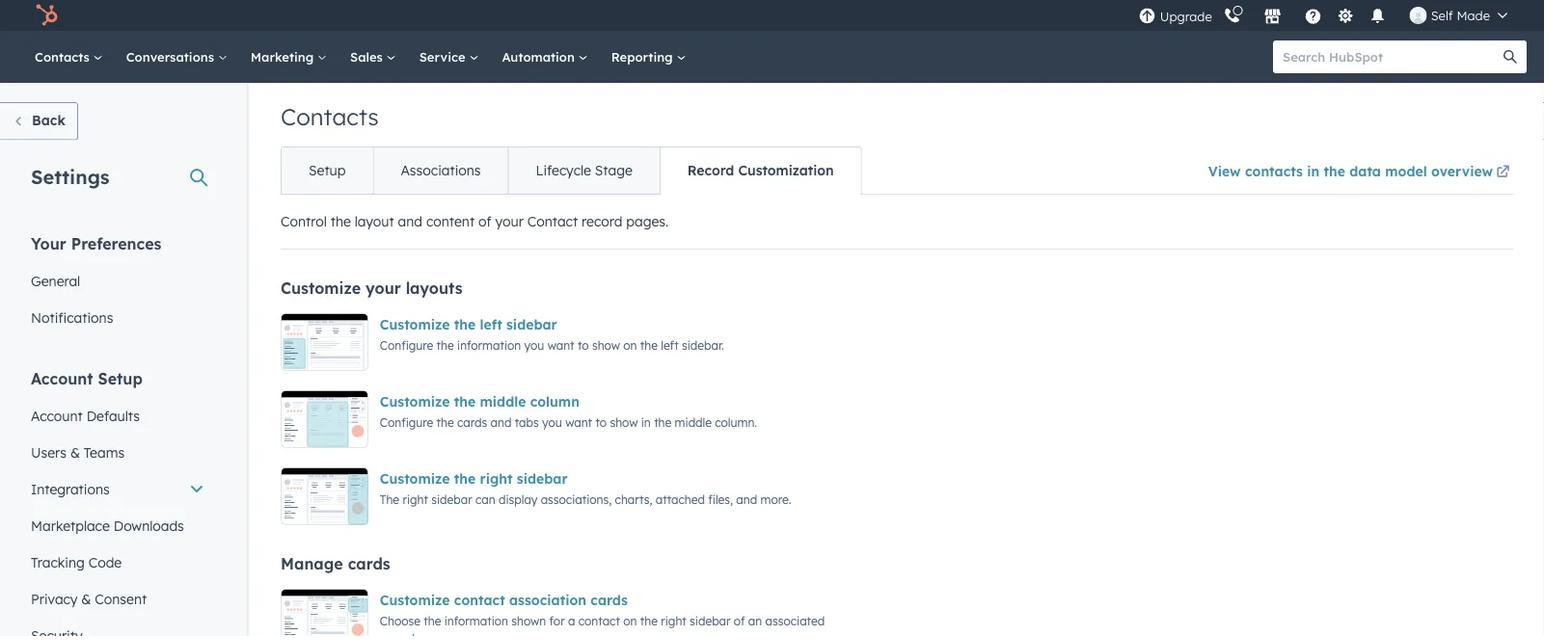 Task type: vqa. For each thing, say whether or not it's contained in the screenshot.
and within customize the middle column configure the cards and tabs you want to show in the middle column.
yes



Task type: describe. For each thing, give the bounding box(es) containing it.
show inside customize the left sidebar configure the information you want to show on the left sidebar.
[[592, 338, 620, 353]]

associations,
[[541, 492, 612, 507]]

upgrade
[[1160, 9, 1212, 25]]

cards inside the customize contact association cards choose the information shown for a contact on the right sidebar of an associated record.
[[591, 592, 628, 609]]

marketplaces image
[[1264, 9, 1281, 26]]

customization
[[738, 162, 834, 179]]

integrations button
[[19, 471, 216, 508]]

defaults
[[86, 407, 140, 424]]

on for customize your layouts
[[623, 338, 637, 353]]

marketing link
[[239, 31, 339, 83]]

reporting
[[611, 49, 677, 65]]

you inside customize the left sidebar configure the information you want to show on the left sidebar.
[[524, 338, 544, 353]]

help button
[[1297, 0, 1330, 31]]

settings
[[31, 164, 109, 189]]

association
[[509, 592, 586, 609]]

automation
[[502, 49, 578, 65]]

notifications
[[31, 309, 113, 326]]

navigation containing setup
[[281, 147, 862, 195]]

to inside customize the middle column configure the cards and tabs you want to show in the middle column.
[[595, 415, 607, 430]]

view
[[1208, 163, 1241, 179]]

model
[[1385, 163, 1427, 179]]

account for account setup
[[31, 369, 93, 388]]

sidebar inside customize the left sidebar configure the information you want to show on the left sidebar.
[[506, 316, 557, 333]]

your preferences element
[[19, 233, 216, 336]]

you inside customize the middle column configure the cards and tabs you want to show in the middle column.
[[542, 415, 562, 430]]

customize the right sidebar button
[[380, 468, 568, 491]]

sidebar down the customize the right sidebar button
[[431, 492, 472, 507]]

menu containing self made
[[1137, 0, 1521, 31]]

record
[[582, 213, 622, 230]]

column.
[[715, 415, 757, 430]]

automation link
[[490, 31, 600, 83]]

2 link opens in a new window image from the top
[[1496, 166, 1510, 179]]

want inside customize the middle column configure the cards and tabs you want to show in the middle column.
[[565, 415, 592, 430]]

1 horizontal spatial in
[[1307, 163, 1320, 179]]

marketplace
[[31, 517, 110, 534]]

0 horizontal spatial left
[[480, 316, 502, 333]]

an
[[748, 614, 762, 628]]

lifecycle stage
[[536, 162, 633, 179]]

account for account defaults
[[31, 407, 83, 424]]

0 vertical spatial right
[[480, 471, 513, 488]]

customize your layouts
[[281, 279, 462, 298]]

1 horizontal spatial your
[[495, 213, 524, 230]]

sidebar up display
[[517, 471, 568, 488]]

customize the right sidebar the right sidebar can display associations, charts, attached files, and more.
[[380, 471, 791, 507]]

manage
[[281, 555, 343, 574]]

made
[[1457, 7, 1490, 23]]

0 horizontal spatial cards
[[348, 555, 390, 574]]

your
[[31, 234, 66, 253]]

of inside the customize contact association cards choose the information shown for a contact on the right sidebar of an associated record.
[[734, 614, 745, 628]]

a
[[568, 614, 575, 628]]

for
[[549, 614, 565, 628]]

settings image
[[1337, 8, 1354, 26]]

show inside customize the middle column configure the cards and tabs you want to show in the middle column.
[[610, 415, 638, 430]]

associations
[[401, 162, 481, 179]]

users
[[31, 444, 67, 461]]

privacy & consent link
[[19, 581, 216, 618]]

information for customize your layouts
[[457, 338, 521, 353]]

hubspot image
[[35, 4, 58, 27]]

on for manage cards
[[623, 614, 637, 628]]

data
[[1349, 163, 1381, 179]]

reporting link
[[600, 31, 698, 83]]

sidebar.
[[682, 338, 724, 353]]

tracking
[[31, 554, 85, 571]]

sales
[[350, 49, 386, 65]]

search button
[[1494, 41, 1527, 73]]

back link
[[0, 102, 78, 140]]

pages.
[[626, 213, 669, 230]]

self made
[[1431, 7, 1490, 23]]

choose
[[380, 614, 420, 628]]

column
[[530, 393, 579, 410]]

calling icon button
[[1216, 3, 1249, 28]]

customize for customize the middle column configure the cards and tabs you want to show in the middle column.
[[380, 393, 450, 410]]

tabs
[[515, 415, 539, 430]]

control the layout and content of your contact record pages.
[[281, 213, 669, 230]]

teams
[[84, 444, 125, 461]]

information for manage cards
[[444, 614, 508, 628]]

and inside customize the middle column configure the cards and tabs you want to show in the middle column.
[[490, 415, 511, 430]]

general link
[[19, 263, 216, 299]]

privacy
[[31, 591, 78, 608]]

notifications button
[[1362, 0, 1394, 31]]

marketing
[[251, 49, 317, 65]]

customize the left sidebar button
[[380, 313, 557, 337]]

service link
[[408, 31, 490, 83]]

users & teams
[[31, 444, 125, 461]]

configure for customize the middle column
[[380, 415, 433, 430]]

1 vertical spatial contact
[[578, 614, 620, 628]]

account setup
[[31, 369, 143, 388]]

notifications link
[[19, 299, 216, 336]]

and inside customize the right sidebar the right sidebar can display associations, charts, attached files, and more.
[[736, 492, 757, 507]]

0 horizontal spatial contact
[[454, 592, 505, 609]]

customize contact association cards button
[[380, 589, 628, 612]]

& for privacy
[[81, 591, 91, 608]]

consent
[[95, 591, 147, 608]]

privacy & consent
[[31, 591, 147, 608]]



Task type: locate. For each thing, give the bounding box(es) containing it.
configure inside customize the middle column configure the cards and tabs you want to show in the middle column.
[[380, 415, 433, 430]]

want down column
[[565, 415, 592, 430]]

sales link
[[339, 31, 408, 83]]

&
[[70, 444, 80, 461], [81, 591, 91, 608]]

want inside customize the left sidebar configure the information you want to show on the left sidebar.
[[547, 338, 574, 353]]

your preferences
[[31, 234, 161, 253]]

0 vertical spatial configure
[[380, 338, 433, 353]]

information inside customize the left sidebar configure the information you want to show on the left sidebar.
[[457, 338, 521, 353]]

0 vertical spatial setup
[[309, 162, 346, 179]]

account up the users at left bottom
[[31, 407, 83, 424]]

0 vertical spatial cards
[[457, 415, 487, 430]]

1 configure from the top
[[380, 338, 433, 353]]

help image
[[1305, 9, 1322, 26]]

1 vertical spatial in
[[641, 415, 651, 430]]

configure down 'layouts'
[[380, 338, 433, 353]]

contacts
[[35, 49, 93, 65], [281, 102, 379, 131]]

to inside customize the left sidebar configure the information you want to show on the left sidebar.
[[578, 338, 589, 353]]

lifecycle stage link
[[508, 148, 660, 194]]

customize up choose
[[380, 592, 450, 609]]

and left tabs
[[490, 415, 511, 430]]

settings link
[[1334, 5, 1358, 26]]

2 horizontal spatial cards
[[591, 592, 628, 609]]

1 horizontal spatial to
[[595, 415, 607, 430]]

to
[[578, 338, 589, 353], [595, 415, 607, 430]]

1 horizontal spatial of
[[734, 614, 745, 628]]

customize for customize contact association cards choose the information shown for a contact on the right sidebar of an associated record.
[[380, 592, 450, 609]]

contacts
[[1245, 163, 1303, 179]]

ruby anderson image
[[1410, 7, 1427, 24]]

want up column
[[547, 338, 574, 353]]

of right content
[[478, 213, 491, 230]]

middle
[[480, 393, 526, 410], [675, 415, 712, 430]]

cards down customize the middle column button
[[457, 415, 487, 430]]

customize contact association cards choose the information shown for a contact on the right sidebar of an associated record.
[[380, 592, 825, 637]]

customize inside the customize contact association cards choose the information shown for a contact on the right sidebar of an associated record.
[[380, 592, 450, 609]]

left up customize the middle column button
[[480, 316, 502, 333]]

general
[[31, 272, 80, 289]]

information
[[457, 338, 521, 353], [444, 614, 508, 628]]

0 vertical spatial information
[[457, 338, 521, 353]]

manage cards
[[281, 555, 390, 574]]

customize down control
[[281, 279, 361, 298]]

you
[[524, 338, 544, 353], [542, 415, 562, 430]]

contact right a
[[578, 614, 620, 628]]

notifications image
[[1369, 9, 1387, 26]]

right up can
[[480, 471, 513, 488]]

customize for customize your layouts
[[281, 279, 361, 298]]

overview
[[1431, 163, 1493, 179]]

& right privacy
[[81, 591, 91, 608]]

users & teams link
[[19, 434, 216, 471]]

0 horizontal spatial right
[[403, 492, 428, 507]]

in
[[1307, 163, 1320, 179], [641, 415, 651, 430]]

files,
[[708, 492, 733, 507]]

to up column
[[578, 338, 589, 353]]

1 vertical spatial configure
[[380, 415, 433, 430]]

link opens in a new window image
[[1496, 161, 1510, 184], [1496, 166, 1510, 179]]

more.
[[760, 492, 791, 507]]

sidebar left an
[[690, 614, 731, 628]]

marketplace downloads
[[31, 517, 184, 534]]

customize down customize the left sidebar button
[[380, 393, 450, 410]]

self made button
[[1398, 0, 1519, 31]]

customize the left sidebar configure the information you want to show on the left sidebar.
[[380, 316, 724, 353]]

code
[[88, 554, 122, 571]]

0 horizontal spatial your
[[365, 279, 401, 298]]

configure for customize the left sidebar
[[380, 338, 433, 353]]

sidebar inside the customize contact association cards choose the information shown for a contact on the right sidebar of an associated record.
[[690, 614, 731, 628]]

& inside privacy & consent link
[[81, 591, 91, 608]]

back
[[32, 112, 65, 129]]

1 vertical spatial right
[[403, 492, 428, 507]]

1 vertical spatial middle
[[675, 415, 712, 430]]

of
[[478, 213, 491, 230], [734, 614, 745, 628]]

2 vertical spatial and
[[736, 492, 757, 507]]

in right contacts
[[1307, 163, 1320, 179]]

cards right association
[[591, 592, 628, 609]]

customize the middle column button
[[380, 391, 579, 414]]

on inside customize the left sidebar configure the information you want to show on the left sidebar.
[[623, 338, 637, 353]]

customize inside customize the middle column configure the cards and tabs you want to show in the middle column.
[[380, 393, 450, 410]]

1 account from the top
[[31, 369, 93, 388]]

1 horizontal spatial middle
[[675, 415, 712, 430]]

1 horizontal spatial &
[[81, 591, 91, 608]]

downloads
[[114, 517, 184, 534]]

1 vertical spatial on
[[623, 614, 637, 628]]

1 vertical spatial &
[[81, 591, 91, 608]]

1 horizontal spatial and
[[490, 415, 511, 430]]

customize inside customize the right sidebar the right sidebar can display associations, charts, attached files, and more.
[[380, 471, 450, 488]]

1 vertical spatial show
[[610, 415, 638, 430]]

information inside the customize contact association cards choose the information shown for a contact on the right sidebar of an associated record.
[[444, 614, 508, 628]]

customize
[[281, 279, 361, 298], [380, 316, 450, 333], [380, 393, 450, 410], [380, 471, 450, 488], [380, 592, 450, 609]]

1 horizontal spatial contact
[[578, 614, 620, 628]]

1 vertical spatial of
[[734, 614, 745, 628]]

contact
[[454, 592, 505, 609], [578, 614, 620, 628]]

on left sidebar.
[[623, 338, 637, 353]]

self
[[1431, 7, 1453, 23]]

navigation
[[281, 147, 862, 195]]

1 vertical spatial want
[[565, 415, 592, 430]]

attached
[[656, 492, 705, 507]]

search image
[[1504, 50, 1517, 64]]

conversations
[[126, 49, 218, 65]]

1 vertical spatial contacts
[[281, 102, 379, 131]]

2 on from the top
[[623, 614, 637, 628]]

view contacts in the data model overview
[[1208, 163, 1493, 179]]

cards right manage
[[348, 555, 390, 574]]

your left the contact
[[495, 213, 524, 230]]

contacts link
[[23, 31, 114, 83]]

1 vertical spatial cards
[[348, 555, 390, 574]]

conversations link
[[114, 31, 239, 83]]

0 vertical spatial your
[[495, 213, 524, 230]]

in inside customize the middle column configure the cards and tabs you want to show in the middle column.
[[641, 415, 651, 430]]

and right "files," at the bottom left of the page
[[736, 492, 757, 507]]

1 horizontal spatial right
[[480, 471, 513, 488]]

1 vertical spatial information
[[444, 614, 508, 628]]

sidebar up column
[[506, 316, 557, 333]]

1 horizontal spatial left
[[661, 338, 679, 353]]

customize inside customize the left sidebar configure the information you want to show on the left sidebar.
[[380, 316, 450, 333]]

calling icon image
[[1224, 7, 1241, 25]]

0 vertical spatial contacts
[[35, 49, 93, 65]]

layouts
[[406, 279, 462, 298]]

cards
[[457, 415, 487, 430], [348, 555, 390, 574], [591, 592, 628, 609]]

1 vertical spatial left
[[661, 338, 679, 353]]

1 vertical spatial your
[[365, 279, 401, 298]]

sidebar
[[506, 316, 557, 333], [517, 471, 568, 488], [431, 492, 472, 507], [690, 614, 731, 628]]

show
[[592, 338, 620, 353], [610, 415, 638, 430]]

account setup element
[[19, 368, 216, 637]]

left left sidebar.
[[661, 338, 679, 353]]

view contacts in the data model overview link
[[1208, 150, 1513, 194]]

record customization link
[[660, 148, 861, 194]]

customize the middle column configure the cards and tabs you want to show in the middle column.
[[380, 393, 757, 430]]

in up charts,
[[641, 415, 651, 430]]

upgrade image
[[1139, 8, 1156, 26]]

on right a
[[623, 614, 637, 628]]

customize down 'layouts'
[[380, 316, 450, 333]]

account defaults link
[[19, 398, 216, 434]]

on
[[623, 338, 637, 353], [623, 614, 637, 628]]

0 vertical spatial contact
[[454, 592, 505, 609]]

hubspot link
[[23, 4, 72, 27]]

contact
[[527, 213, 578, 230]]

your left 'layouts'
[[365, 279, 401, 298]]

record
[[687, 162, 734, 179]]

configure
[[380, 338, 433, 353], [380, 415, 433, 430]]

0 vertical spatial in
[[1307, 163, 1320, 179]]

marketplaces button
[[1253, 0, 1293, 31]]

1 link opens in a new window image from the top
[[1496, 161, 1510, 184]]

right
[[480, 471, 513, 488], [403, 492, 428, 507], [661, 614, 686, 628]]

setup up the account defaults link
[[98, 369, 143, 388]]

1 on from the top
[[623, 338, 637, 353]]

setup up control
[[309, 162, 346, 179]]

marketplace downloads link
[[19, 508, 216, 544]]

0 horizontal spatial to
[[578, 338, 589, 353]]

& for users
[[70, 444, 80, 461]]

1 horizontal spatial setup
[[309, 162, 346, 179]]

0 vertical spatial want
[[547, 338, 574, 353]]

the inside customize the right sidebar the right sidebar can display associations, charts, attached files, and more.
[[454, 471, 476, 488]]

configure inside customize the left sidebar configure the information you want to show on the left sidebar.
[[380, 338, 433, 353]]

& inside users & teams 'link'
[[70, 444, 80, 461]]

information down customize the left sidebar button
[[457, 338, 521, 353]]

2 vertical spatial right
[[661, 614, 686, 628]]

preferences
[[71, 234, 161, 253]]

0 horizontal spatial and
[[398, 213, 422, 230]]

0 vertical spatial middle
[[480, 393, 526, 410]]

2 account from the top
[[31, 407, 83, 424]]

1 vertical spatial to
[[595, 415, 607, 430]]

Search HubSpot search field
[[1273, 41, 1509, 73]]

0 horizontal spatial &
[[70, 444, 80, 461]]

want
[[547, 338, 574, 353], [565, 415, 592, 430]]

configure down customize the middle column button
[[380, 415, 433, 430]]

on inside the customize contact association cards choose the information shown for a contact on the right sidebar of an associated record.
[[623, 614, 637, 628]]

1 vertical spatial account
[[31, 407, 83, 424]]

contacts down hubspot link
[[35, 49, 93, 65]]

1 horizontal spatial cards
[[457, 415, 487, 430]]

1 vertical spatial and
[[490, 415, 511, 430]]

0 vertical spatial show
[[592, 338, 620, 353]]

& right the users at left bottom
[[70, 444, 80, 461]]

associated
[[765, 614, 825, 628]]

tracking code
[[31, 554, 122, 571]]

of left an
[[734, 614, 745, 628]]

0 horizontal spatial setup
[[98, 369, 143, 388]]

charts,
[[615, 492, 652, 507]]

contacts up the setup link
[[281, 102, 379, 131]]

1 vertical spatial you
[[542, 415, 562, 430]]

can
[[475, 492, 495, 507]]

customize for customize the left sidebar configure the information you want to show on the left sidebar.
[[380, 316, 450, 333]]

you down column
[[542, 415, 562, 430]]

tracking code link
[[19, 544, 216, 581]]

cards inside customize the middle column configure the cards and tabs you want to show in the middle column.
[[457, 415, 487, 430]]

0 vertical spatial you
[[524, 338, 544, 353]]

setup link
[[282, 148, 373, 194]]

service
[[419, 49, 469, 65]]

0 vertical spatial and
[[398, 213, 422, 230]]

0 horizontal spatial in
[[641, 415, 651, 430]]

right right the
[[403, 492, 428, 507]]

account up account defaults
[[31, 369, 93, 388]]

content
[[426, 213, 475, 230]]

and right layout
[[398, 213, 422, 230]]

left
[[480, 316, 502, 333], [661, 338, 679, 353]]

2 vertical spatial cards
[[591, 592, 628, 609]]

display
[[499, 492, 537, 507]]

2 horizontal spatial right
[[661, 614, 686, 628]]

stage
[[595, 162, 633, 179]]

contact left association
[[454, 592, 505, 609]]

2 configure from the top
[[380, 415, 433, 430]]

you up column
[[524, 338, 544, 353]]

account defaults
[[31, 407, 140, 424]]

lifecycle
[[536, 162, 591, 179]]

associations link
[[373, 148, 508, 194]]

0 horizontal spatial of
[[478, 213, 491, 230]]

0 horizontal spatial middle
[[480, 393, 526, 410]]

1 horizontal spatial contacts
[[281, 102, 379, 131]]

setup
[[309, 162, 346, 179], [98, 369, 143, 388]]

show up customize the right sidebar the right sidebar can display associations, charts, attached files, and more.
[[610, 415, 638, 430]]

show up customize the middle column configure the cards and tabs you want to show in the middle column.
[[592, 338, 620, 353]]

0 vertical spatial account
[[31, 369, 93, 388]]

menu
[[1137, 0, 1521, 31]]

middle up tabs
[[480, 393, 526, 410]]

right left an
[[661, 614, 686, 628]]

0 horizontal spatial contacts
[[35, 49, 93, 65]]

record.
[[380, 631, 417, 637]]

0 vertical spatial &
[[70, 444, 80, 461]]

the
[[380, 492, 399, 507]]

0 vertical spatial to
[[578, 338, 589, 353]]

account
[[31, 369, 93, 388], [31, 407, 83, 424]]

middle left column.
[[675, 415, 712, 430]]

1 vertical spatial setup
[[98, 369, 143, 388]]

customize for customize the right sidebar the right sidebar can display associations, charts, attached files, and more.
[[380, 471, 450, 488]]

0 vertical spatial of
[[478, 213, 491, 230]]

0 vertical spatial left
[[480, 316, 502, 333]]

information down customize contact association cards button
[[444, 614, 508, 628]]

2 horizontal spatial and
[[736, 492, 757, 507]]

customize up the
[[380, 471, 450, 488]]

integrations
[[31, 481, 110, 498]]

right inside the customize contact association cards choose the information shown for a contact on the right sidebar of an associated record.
[[661, 614, 686, 628]]

0 vertical spatial on
[[623, 338, 637, 353]]

to up customize the right sidebar the right sidebar can display associations, charts, attached files, and more.
[[595, 415, 607, 430]]



